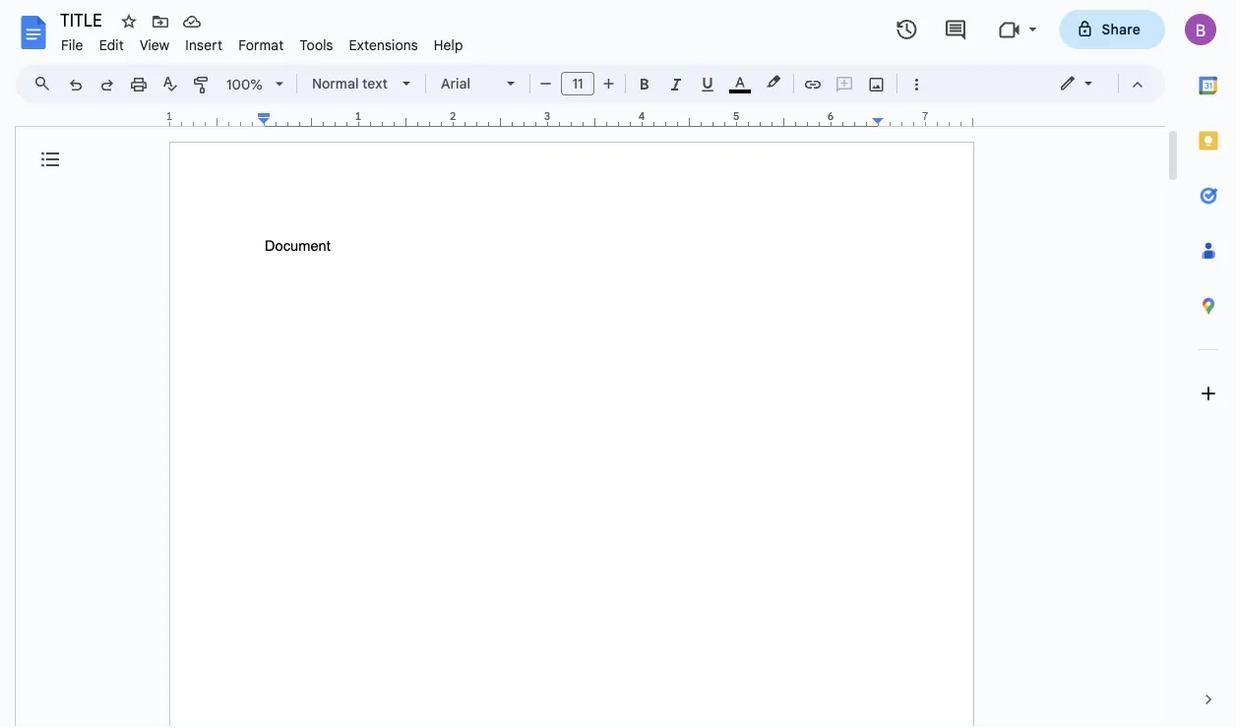 Task type: vqa. For each thing, say whether or not it's contained in the screenshot.
SATURDAY image at the left
no



Task type: describe. For each thing, give the bounding box(es) containing it.
Rename text field
[[53, 8, 113, 31]]

format menu item
[[230, 33, 292, 57]]

application containing share
[[0, 0, 1236, 727]]

share
[[1102, 21, 1141, 38]]

highlight color image
[[763, 70, 784, 93]]

menu bar banner
[[0, 0, 1236, 727]]

extensions menu item
[[341, 33, 426, 57]]

menu bar inside menu bar banner
[[53, 26, 471, 58]]

left margin image
[[170, 111, 270, 126]]

insert menu item
[[177, 33, 230, 57]]

Font size field
[[561, 72, 602, 96]]

mode and view toolbar
[[1044, 64, 1153, 103]]

tools menu item
[[292, 33, 341, 57]]

Menus field
[[25, 70, 68, 97]]

Font size text field
[[562, 72, 593, 95]]

insert
[[185, 36, 223, 54]]



Task type: locate. For each thing, give the bounding box(es) containing it.
tools
[[300, 36, 333, 54]]

help
[[434, 36, 463, 54]]

tab list
[[1181, 58, 1236, 672]]

font list. arial selected. option
[[441, 70, 495, 97]]

view menu item
[[132, 33, 177, 57]]

tab list inside menu bar banner
[[1181, 58, 1236, 672]]

normal text
[[312, 75, 388, 92]]

Star checkbox
[[115, 8, 143, 35]]

normal
[[312, 75, 359, 92]]

file menu item
[[53, 33, 91, 57]]

edit menu item
[[91, 33, 132, 57]]

styles list. normal text selected. option
[[312, 70, 391, 97]]

insert image image
[[866, 70, 888, 97]]

text
[[362, 75, 388, 92]]

arial
[[441, 75, 471, 92]]

extensions
[[349, 36, 418, 54]]

1
[[166, 110, 173, 123]]

view
[[140, 36, 170, 54]]

text color image
[[729, 70, 751, 93]]

main toolbar
[[58, 69, 932, 100]]

file
[[61, 36, 83, 54]]

application
[[0, 0, 1236, 727]]

Zoom text field
[[221, 71, 269, 98]]

Zoom field
[[218, 70, 292, 100]]

menu bar containing file
[[53, 26, 471, 58]]

edit
[[99, 36, 124, 54]]

help menu item
[[426, 33, 471, 57]]

right margin image
[[873, 111, 972, 126]]

format
[[238, 36, 284, 54]]

share button
[[1059, 10, 1165, 49]]

menu bar
[[53, 26, 471, 58]]



